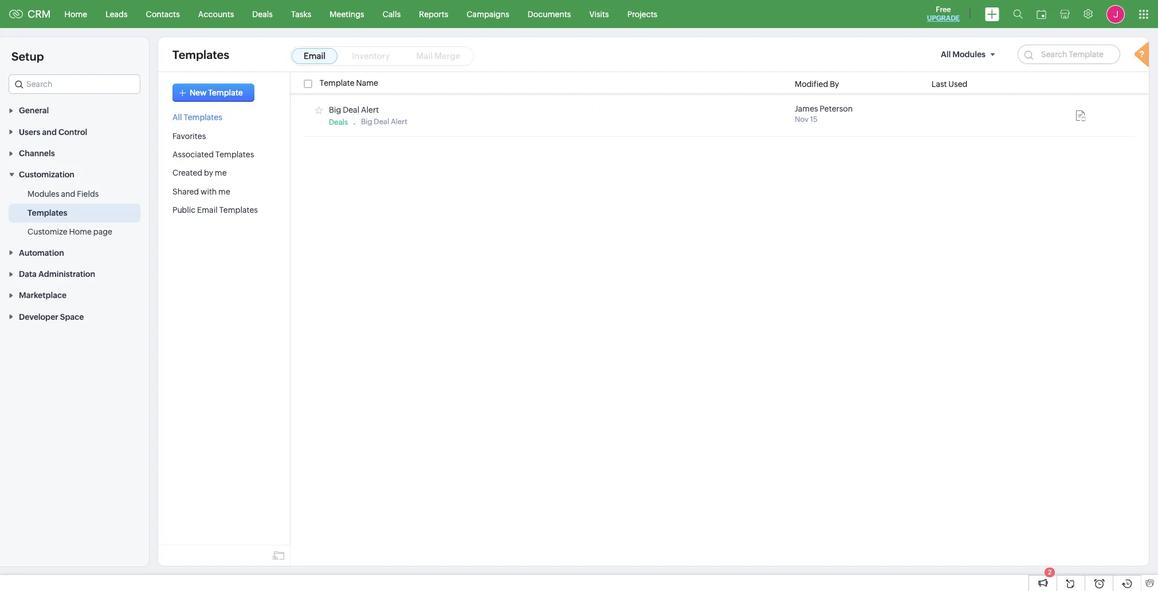Task type: locate. For each thing, give the bounding box(es) containing it.
home right crm
[[65, 9, 87, 19]]

1 horizontal spatial email
[[304, 51, 326, 61]]

all
[[941, 50, 951, 59], [172, 113, 182, 122]]

modules
[[953, 50, 986, 59], [28, 190, 59, 199]]

1 vertical spatial all
[[172, 113, 182, 122]]

email link
[[292, 48, 338, 64]]

modules up 'templates' link
[[28, 190, 59, 199]]

projects link
[[618, 0, 667, 28]]

modules and fields
[[28, 190, 99, 199]]

Search text field
[[9, 75, 140, 93]]

0 vertical spatial email
[[304, 51, 326, 61]]

1 vertical spatial me
[[218, 187, 230, 196]]

developer space button
[[0, 306, 149, 328]]

automation
[[19, 249, 64, 258]]

setup
[[11, 50, 44, 63]]

and for modules
[[61, 190, 75, 199]]

marketplace button
[[0, 285, 149, 306]]

deal
[[343, 105, 359, 114], [374, 117, 389, 126]]

0 vertical spatial modules
[[953, 50, 986, 59]]

meetings
[[330, 9, 364, 19]]

all templates link
[[172, 113, 222, 122]]

0 horizontal spatial email
[[197, 206, 218, 215]]

deal down big deal alert link
[[374, 117, 389, 126]]

0 horizontal spatial alert
[[361, 105, 379, 114]]

home
[[65, 9, 87, 19], [69, 228, 92, 237]]

None field
[[9, 74, 140, 94]]

profile element
[[1100, 0, 1132, 28]]

users and control
[[19, 128, 87, 137]]

0 horizontal spatial deals
[[252, 9, 273, 19]]

1 horizontal spatial big
[[361, 117, 372, 126]]

marketplace
[[19, 291, 67, 301]]

james peterson link
[[795, 104, 853, 114]]

1 horizontal spatial deals
[[329, 118, 348, 126]]

big
[[329, 105, 341, 114], [361, 117, 372, 126]]

documents link
[[519, 0, 580, 28]]

profile image
[[1107, 5, 1125, 23]]

general
[[19, 106, 49, 115]]

channels
[[19, 149, 55, 158]]

and
[[42, 128, 57, 137], [61, 190, 75, 199]]

associated templates
[[172, 150, 254, 159]]

and inside customization region
[[61, 190, 75, 199]]

with
[[201, 187, 217, 196]]

1 vertical spatial template
[[208, 88, 243, 97]]

free
[[936, 5, 951, 14]]

0 vertical spatial all
[[941, 50, 951, 59]]

free upgrade
[[927, 5, 960, 22]]

2
[[1048, 570, 1052, 577]]

alert
[[361, 105, 379, 114], [391, 117, 407, 126]]

shared
[[172, 187, 199, 196]]

1 vertical spatial home
[[69, 228, 92, 237]]

big deal alert
[[329, 105, 379, 114], [361, 117, 407, 126]]

0 horizontal spatial modules
[[28, 190, 59, 199]]

modules inside field
[[953, 50, 986, 59]]

projects
[[627, 9, 657, 19]]

deal down template name
[[343, 105, 359, 114]]

all modules
[[941, 50, 986, 59]]

0 vertical spatial home
[[65, 9, 87, 19]]

big down template name
[[329, 105, 341, 114]]

1 horizontal spatial and
[[61, 190, 75, 199]]

big down big deal alert link
[[361, 117, 372, 126]]

me right with
[[218, 187, 230, 196]]

modules up used
[[953, 50, 986, 59]]

james peterson nov 15
[[795, 104, 853, 124]]

calls link
[[373, 0, 410, 28]]

1 horizontal spatial deal
[[374, 117, 389, 126]]

big deal alert down big deal alert link
[[361, 117, 407, 126]]

template left "name"
[[320, 79, 355, 88]]

all up the last used
[[941, 50, 951, 59]]

all inside field
[[941, 50, 951, 59]]

email up template name
[[304, 51, 326, 61]]

0 vertical spatial deal
[[343, 105, 359, 114]]

associated
[[172, 150, 214, 159]]

1 vertical spatial alert
[[391, 117, 407, 126]]

crm
[[28, 8, 51, 20]]

0 vertical spatial me
[[215, 169, 227, 178]]

me right by
[[215, 169, 227, 178]]

big deal alert link
[[329, 105, 379, 114]]

modified by
[[795, 80, 839, 89]]

big deal alert down template name
[[329, 105, 379, 114]]

template
[[320, 79, 355, 88], [208, 88, 243, 97]]

users and control button
[[0, 121, 149, 143]]

and right the users
[[42, 128, 57, 137]]

template inside button
[[208, 88, 243, 97]]

template right new
[[208, 88, 243, 97]]

1 vertical spatial modules
[[28, 190, 59, 199]]

all for all templates
[[172, 113, 182, 122]]

customization
[[19, 170, 74, 180]]

control
[[58, 128, 87, 137]]

template name
[[320, 79, 378, 88]]

deals down big deal alert link
[[329, 118, 348, 126]]

0 vertical spatial alert
[[361, 105, 379, 114]]

deals
[[252, 9, 273, 19], [329, 118, 348, 126]]

all up favorites
[[172, 113, 182, 122]]

email down with
[[197, 206, 218, 215]]

0 vertical spatial template
[[320, 79, 355, 88]]

0 horizontal spatial template
[[208, 88, 243, 97]]

1 horizontal spatial modules
[[953, 50, 986, 59]]

1 horizontal spatial alert
[[391, 117, 407, 126]]

customization region
[[0, 185, 149, 242]]

0 vertical spatial big
[[329, 105, 341, 114]]

and left fields
[[61, 190, 75, 199]]

1 horizontal spatial all
[[941, 50, 951, 59]]

1 vertical spatial deal
[[374, 117, 389, 126]]

me for created by me
[[215, 169, 227, 178]]

nov
[[795, 115, 809, 124]]

Search Template text field
[[1018, 45, 1120, 64]]

reports
[[419, 9, 448, 19]]

and for users
[[42, 128, 57, 137]]

home up automation dropdown button
[[69, 228, 92, 237]]

public
[[172, 206, 196, 215]]

templates up customize
[[28, 209, 67, 218]]

deals left the tasks on the left of page
[[252, 9, 273, 19]]

0 vertical spatial and
[[42, 128, 57, 137]]

0 horizontal spatial all
[[172, 113, 182, 122]]

administration
[[38, 270, 95, 279]]

fields
[[77, 190, 99, 199]]

james
[[795, 104, 818, 114]]

create menu element
[[978, 0, 1006, 28]]

campaigns
[[467, 9, 509, 19]]

new template
[[190, 88, 243, 97]]

1 vertical spatial and
[[61, 190, 75, 199]]

0 horizontal spatial and
[[42, 128, 57, 137]]

and inside dropdown button
[[42, 128, 57, 137]]

crm link
[[9, 8, 51, 20]]



Task type: describe. For each thing, give the bounding box(es) containing it.
all templates
[[172, 113, 222, 122]]

used
[[949, 80, 968, 89]]

all for all modules
[[941, 50, 951, 59]]

general button
[[0, 100, 149, 121]]

templates up favorites
[[184, 113, 222, 122]]

search element
[[1006, 0, 1030, 28]]

data
[[19, 270, 37, 279]]

modules inside customization region
[[28, 190, 59, 199]]

calendar image
[[1037, 9, 1046, 19]]

shared with me link
[[172, 187, 230, 196]]

favorites
[[172, 132, 206, 141]]

templates down shared with me link
[[219, 206, 258, 215]]

by
[[830, 80, 839, 89]]

1 vertical spatial deals
[[329, 118, 348, 126]]

calls
[[383, 9, 401, 19]]

0 vertical spatial big deal alert
[[329, 105, 379, 114]]

campaigns link
[[457, 0, 519, 28]]

15
[[810, 115, 818, 124]]

templates up new
[[172, 48, 229, 61]]

data administration
[[19, 270, 95, 279]]

leads
[[106, 9, 128, 19]]

new
[[190, 88, 207, 97]]

customize
[[28, 228, 67, 237]]

home inside customization region
[[69, 228, 92, 237]]

1 vertical spatial big
[[361, 117, 372, 126]]

me for shared with me
[[218, 187, 230, 196]]

meetings link
[[321, 0, 373, 28]]

create menu image
[[985, 7, 999, 21]]

automation button
[[0, 242, 149, 263]]

last used
[[932, 80, 968, 89]]

new template button
[[172, 84, 254, 102]]

contacts link
[[137, 0, 189, 28]]

accounts
[[198, 9, 234, 19]]

1 horizontal spatial template
[[320, 79, 355, 88]]

last
[[932, 80, 947, 89]]

reports link
[[410, 0, 457, 28]]

visits link
[[580, 0, 618, 28]]

space
[[60, 313, 84, 322]]

tasks link
[[282, 0, 321, 28]]

created
[[172, 169, 202, 178]]

0 horizontal spatial deal
[[343, 105, 359, 114]]

shared with me
[[172, 187, 230, 196]]

templates up "created by me" link
[[215, 150, 254, 159]]

home link
[[55, 0, 96, 28]]

upgrade
[[927, 14, 960, 22]]

favorites link
[[172, 132, 206, 141]]

associated templates link
[[172, 150, 254, 159]]

modules and fields link
[[28, 189, 99, 200]]

deals link
[[243, 0, 282, 28]]

visits
[[589, 9, 609, 19]]

users
[[19, 128, 40, 137]]

by
[[204, 169, 213, 178]]

1 vertical spatial big deal alert
[[361, 117, 407, 126]]

page
[[93, 228, 112, 237]]

customize home page link
[[28, 227, 112, 238]]

public email templates link
[[172, 206, 258, 215]]

tasks
[[291, 9, 311, 19]]

name
[[356, 79, 378, 88]]

modified
[[795, 80, 828, 89]]

developer
[[19, 313, 58, 322]]

1 vertical spatial email
[[197, 206, 218, 215]]

peterson
[[820, 104, 853, 114]]

channels button
[[0, 143, 149, 164]]

accounts link
[[189, 0, 243, 28]]

leads link
[[96, 0, 137, 28]]

0 horizontal spatial big
[[329, 105, 341, 114]]

contacts
[[146, 9, 180, 19]]

templates link
[[28, 208, 67, 219]]

developer space
[[19, 313, 84, 322]]

templates inside customization region
[[28, 209, 67, 218]]

documents
[[528, 9, 571, 19]]

data administration button
[[0, 263, 149, 285]]

0 vertical spatial deals
[[252, 9, 273, 19]]

created by me
[[172, 169, 227, 178]]

created by me link
[[172, 169, 227, 178]]

customization button
[[0, 164, 149, 185]]

All Modules field
[[936, 45, 1003, 64]]

public email templates
[[172, 206, 258, 215]]

search image
[[1013, 9, 1023, 19]]

customize home page
[[28, 228, 112, 237]]



Task type: vqa. For each thing, say whether or not it's contained in the screenshot.
button
no



